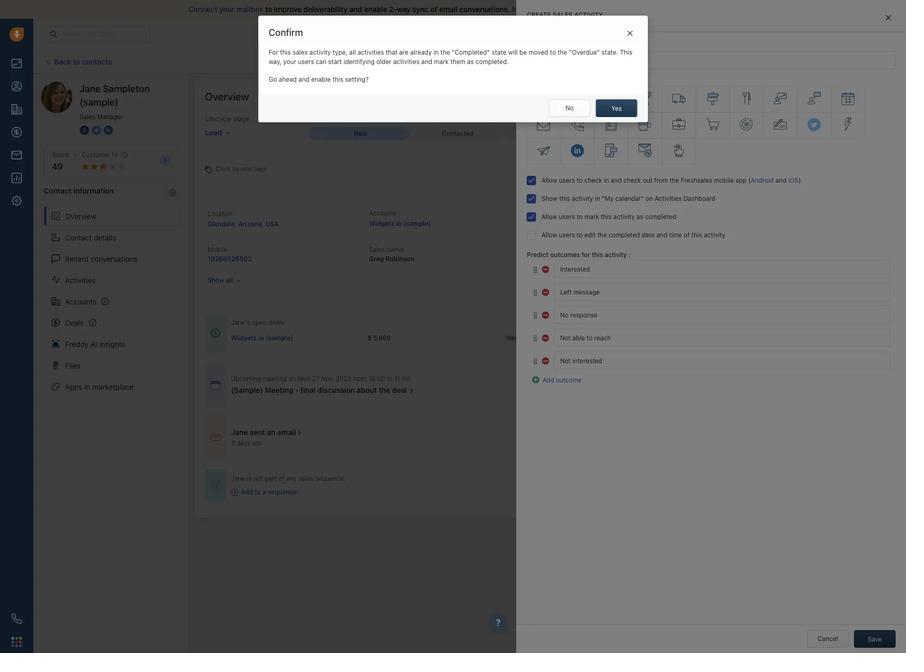 Task type: locate. For each thing, give the bounding box(es) containing it.
to
[[265, 5, 272, 14], [663, 5, 670, 14], [550, 49, 556, 56], [73, 57, 80, 66], [496, 58, 502, 65], [233, 165, 239, 173], [577, 177, 583, 185], [577, 213, 583, 221], [577, 231, 583, 239], [387, 375, 393, 383], [255, 489, 261, 497]]

1 vertical spatial container_wx8msf4aqz5i3rn1 image
[[210, 433, 221, 443]]

this down the "my
[[601, 213, 612, 221]]

add to a sequence
[[241, 489, 297, 497]]

files
[[65, 361, 81, 370]]

2 horizontal spatial of
[[684, 231, 690, 239]]

greg down accounts widgetz.io (sample) at the top left
[[369, 255, 384, 263]]

enable down can
[[311, 75, 331, 83]]

allow for allow users to mark this activity as completed
[[542, 213, 558, 221]]

1 vertical spatial greg
[[369, 255, 384, 263]]

0 horizontal spatial email
[[278, 428, 296, 437]]

users right emails
[[559, 213, 576, 221]]

completed up :
[[609, 231, 640, 239]]

(sample)
[[231, 386, 263, 395]]

show inside tab panel
[[542, 195, 558, 203]]

ios link
[[789, 177, 799, 185]]

start down type, at left
[[328, 58, 342, 65]]

1 horizontal spatial days
[[539, 255, 554, 263]]

0 vertical spatial of
[[431, 5, 438, 14]]

2 vertical spatial (sample)
[[266, 334, 293, 342]]

add right "plus filled" image
[[543, 377, 555, 385]]

conversations
[[91, 254, 137, 263]]

freshsales
[[681, 177, 713, 185]]

0 horizontal spatial activities
[[65, 276, 96, 285]]

4 ui drag handle image from the top
[[533, 358, 539, 366]]

robinson
[[714, 232, 741, 240], [386, 255, 414, 263]]

jane's open deals
[[231, 319, 284, 327]]

0 vertical spatial allow
[[542, 177, 558, 185]]

0 vertical spatial as
[[468, 58, 474, 65]]

ago inside jane sent an email 3 days ago
[[252, 440, 263, 447]]

import
[[512, 5, 535, 14]]

as down "completed"
[[468, 58, 474, 65]]

1 horizontal spatial accounts
[[369, 209, 397, 217]]

minus filled image for ui drag handle icon
[[542, 333, 551, 342]]

0 horizontal spatial add
[[241, 489, 253, 497]]

from left scratch.
[[690, 5, 707, 14]]

0 horizontal spatial of
[[279, 475, 285, 483]]

1 horizontal spatial /
[[757, 130, 759, 137]]

minus filled image for first ui drag handle image
[[542, 265, 551, 273]]

(sample) inside jane sampleton (sample) sales manager
[[80, 97, 119, 108]]

owner
[[387, 246, 405, 254]]

users inside for this sales activity type, all activities that are already in the "completed" state will be moved to the "overdue" state. this way, your users can start identifying older activities and mark them as completed.
[[298, 58, 314, 65]]

0 vertical spatial ago
[[556, 255, 567, 263]]

add for add outcome
[[543, 377, 555, 385]]

sales down confirm
[[293, 49, 308, 56]]

1 vertical spatial mark
[[585, 213, 600, 221]]

(sample) up owner
[[404, 220, 431, 228]]

completed up the date on the top of page
[[646, 213, 677, 221]]

enable left 2-
[[364, 5, 388, 14]]

in
[[663, 30, 668, 37], [434, 49, 439, 56], [604, 177, 610, 185], [595, 195, 601, 203], [84, 383, 90, 391]]

2 / from the left
[[757, 130, 759, 137]]

3 / from the left
[[837, 130, 839, 137]]

1 horizontal spatial widgetz.io (sample) link
[[369, 220, 431, 228]]

sales
[[80, 113, 96, 121], [369, 246, 385, 254]]

back to contacts link
[[44, 54, 113, 70]]

1 vertical spatial (sample)
[[404, 220, 431, 228]]

days inside jane sent an email 3 days ago
[[237, 440, 251, 447]]

0 horizontal spatial activities
[[358, 49, 384, 56]]

1 horizontal spatial (sample)
[[266, 334, 293, 342]]

0 vertical spatial activities
[[358, 49, 384, 56]]

3 minus filled image from the top
[[542, 333, 551, 342]]

cancel button
[[808, 631, 849, 648]]

12
[[531, 255, 538, 263]]

show down 19266529503 link
[[208, 277, 224, 284]]

ends
[[648, 30, 662, 37]]

49 button
[[52, 162, 63, 171]]

3
[[231, 440, 235, 447]]

accounts widgetz.io (sample)
[[369, 209, 431, 228]]

0 vertical spatial enable
[[364, 5, 388, 14]]

0 vertical spatial minus filled image
[[542, 265, 551, 273]]

users left can
[[298, 58, 314, 65]]

2 check from the left
[[624, 177, 642, 185]]

outcomes
[[551, 251, 580, 259]]

sent
[[250, 428, 265, 437]]

row containing widgetz.io (sample)
[[231, 328, 777, 349]]

sales owner greg robinson
[[369, 246, 414, 263]]

freshworks switcher image
[[11, 637, 22, 648]]

container_wx8msf4aqz5i3rn1 image left add to a sequence
[[231, 489, 239, 496]]

as
[[468, 58, 474, 65], [637, 213, 644, 221]]

2 minus filled image from the top
[[542, 356, 551, 365]]

cell
[[641, 328, 777, 349]]

your right give
[[542, 42, 556, 49]]

1 vertical spatial robinson
[[386, 255, 414, 263]]

and down the 'already'
[[422, 58, 433, 65]]

jane left is
[[231, 475, 245, 483]]

0 horizontal spatial widgetz.io (sample) link
[[231, 334, 293, 343]]

1 horizontal spatial start
[[672, 5, 689, 14]]

accounts inside accounts widgetz.io (sample)
[[369, 209, 397, 217]]

plans
[[734, 30, 751, 38]]

2 minus filled image from the top
[[542, 287, 551, 296]]

of left any
[[279, 475, 285, 483]]

this inside for this sales activity type, all activities that are already in the "completed" state will be moved to the "overdue" state. this way, your users can start identifying older activities and mark them as completed.
[[280, 49, 291, 56]]

/ right won
[[837, 130, 839, 137]]

Give your sales activity a name text field
[[527, 51, 896, 69]]

container_wx8msf4aqz5i3rn1 image for jane is not part of any sales sequence.
[[210, 481, 221, 491]]

your left mailbox
[[220, 5, 235, 14]]

(sample) inside row
[[266, 334, 293, 342]]

activities
[[655, 195, 682, 203], [65, 276, 96, 285]]

jane sampleton (sample) sales manager
[[80, 83, 150, 121]]

days down created
[[539, 255, 554, 263]]

3 allow from the top
[[542, 231, 558, 239]]

0 vertical spatial email
[[440, 5, 458, 14]]

activities up the identifying
[[358, 49, 384, 56]]

widgetz.io (sample) link down open
[[231, 334, 293, 343]]

3 ui drag handle image from the top
[[533, 312, 539, 320]]

container_wx8msf4aqz5i3rn1 image inside add to a sequence link
[[231, 489, 239, 496]]

widgetz.io down jane's
[[231, 334, 264, 342]]

1 / from the left
[[553, 130, 555, 137]]

/ for interested
[[553, 130, 555, 137]]

1 vertical spatial contact
[[65, 233, 92, 242]]

widgetz.io (sample) link up owner
[[369, 220, 431, 228]]

add inside add outcome link
[[543, 377, 555, 385]]

emails janesampleton@gmail.com
[[531, 209, 613, 228]]

2 ui drag handle image from the top
[[533, 289, 539, 297]]

0 vertical spatial greg
[[698, 232, 712, 240]]

add for add to a sequence
[[241, 489, 253, 497]]

cell inside row
[[641, 328, 777, 349]]

a inside add to a sequence link
[[263, 489, 266, 497]]

call link
[[525, 53, 557, 71]]

jane down contacts
[[80, 83, 101, 94]]

1 horizontal spatial as
[[637, 213, 644, 221]]

0 horizontal spatial /
[[553, 130, 555, 137]]

mark left them
[[434, 58, 449, 65]]

(sample) down the deals on the left of page
[[266, 334, 293, 342]]

overview up lifecycle stage
[[205, 91, 249, 103]]

0 horizontal spatial ago
[[252, 440, 263, 447]]

contact up recent
[[65, 233, 92, 242]]

sales left owner
[[369, 246, 385, 254]]

freddy ai insights
[[65, 340, 125, 349]]

click left add
[[216, 165, 231, 173]]

1 horizontal spatial a
[[599, 42, 602, 49]]

container_wx8msf4aqz5i3rn1 image for jane sent an email
[[210, 433, 221, 443]]

2 horizontal spatial (sample)
[[404, 220, 431, 228]]

container_wx8msf4aqz5i3rn1 image right deal
[[408, 387, 416, 395]]

0 horizontal spatial a
[[263, 489, 266, 497]]

as inside tab panel
[[637, 213, 644, 221]]

1 horizontal spatial activities
[[394, 58, 420, 65]]

back to contacts
[[54, 57, 112, 66]]

"my
[[602, 195, 614, 203]]

1 horizontal spatial email
[[440, 5, 458, 14]]

phone element
[[6, 609, 27, 630]]

1 minus filled image from the top
[[542, 310, 551, 319]]

view all notes
[[775, 257, 817, 265]]

jane inside jane sent an email 3 days ago
[[231, 428, 248, 437]]

2 vertical spatial allow
[[542, 231, 558, 239]]

android link
[[751, 177, 774, 185]]

activities down recent
[[65, 276, 96, 285]]

2 vertical spatial jane
[[231, 475, 245, 483]]

0 horizontal spatial widgetz.io
[[231, 334, 264, 342]]

1 vertical spatial accounts
[[65, 297, 97, 306]]

sync
[[413, 5, 429, 14]]

container_wx8msf4aqz5i3rn1 image for jane's open deals
[[210, 328, 221, 339]]

days right 21
[[678, 30, 690, 37]]

start inside for this sales activity type, all activities that are already in the "completed" state will be moved to the "overdue" state. this way, your users can start identifying older activities and mark them as completed.
[[328, 58, 342, 65]]

1 horizontal spatial add
[[543, 377, 555, 385]]

yes button
[[596, 99, 638, 117]]

1 horizontal spatial click
[[480, 58, 494, 65]]

activities down allow users to check in and check out from the freshsales mobile app ( android and ios )
[[655, 195, 682, 203]]

/ for won
[[837, 130, 839, 137]]

users for allow users to check in and check out from the freshsales mobile app ( android and ios )
[[559, 177, 576, 185]]

1 horizontal spatial new
[[507, 334, 520, 342]]

0 vertical spatial accounts
[[369, 209, 397, 217]]

users up emails janesampleton@gmail.com
[[559, 177, 576, 185]]

49
[[52, 162, 63, 171]]

0 horizontal spatial (sample)
[[80, 97, 119, 108]]

2 horizontal spatial from
[[690, 5, 707, 14]]

location glendale, arizona, usa
[[208, 210, 279, 228]]

contact for contact details
[[65, 233, 92, 242]]

this
[[621, 49, 633, 56]]

sms
[[596, 58, 609, 65]]

0 vertical spatial minus filled image
[[542, 310, 551, 319]]

not
[[254, 475, 263, 483]]

minus filled image
[[542, 265, 551, 273], [542, 287, 551, 296], [542, 333, 551, 342]]

click inside updates available. click to refresh. link
[[480, 58, 494, 65]]

on down out
[[646, 195, 653, 203]]

to inside for this sales activity type, all activities that are already in the "completed" state will be moved to the "overdue" state. this way, your users can start identifying older activities and mark them as completed.
[[550, 49, 556, 56]]

widgetz.io up owner
[[369, 220, 402, 228]]

check up the "my
[[585, 177, 603, 185]]

1 vertical spatial minus filled image
[[542, 356, 551, 365]]

nov,
[[321, 375, 334, 383]]

about
[[357, 386, 377, 395]]

the left "overdue"
[[558, 49, 568, 56]]

allow for allow users to edit the completed date and time of this activity
[[542, 231, 558, 239]]

container_wx8msf4aqz5i3rn1 image left is
[[210, 481, 221, 491]]

0 vertical spatial completed
[[646, 213, 677, 221]]

ui drag handle image
[[533, 266, 539, 274], [533, 289, 539, 297], [533, 312, 539, 320], [533, 358, 539, 366]]

days for in
[[678, 30, 690, 37]]

from
[[690, 5, 707, 14], [655, 177, 668, 185], [353, 375, 367, 383]]

completed
[[646, 213, 677, 221], [609, 231, 640, 239]]

dialog
[[517, 0, 907, 654]]

container_wx8msf4aqz5i3rn1 image left widgetz.io (sample)
[[210, 328, 221, 339]]

show this activity in "my calendar" on activities dashboard
[[542, 195, 716, 203]]

twitter circled image
[[92, 125, 101, 136]]

email right sync
[[440, 5, 458, 14]]

(sample) up manager
[[80, 97, 119, 108]]

1 horizontal spatial ago
[[556, 255, 567, 263]]

deals
[[65, 319, 84, 327]]

container_wx8msf4aqz5i3rn1 image
[[210, 380, 221, 390], [408, 387, 416, 395], [210, 481, 221, 491]]

sales inside sales owner greg robinson
[[369, 246, 385, 254]]

start up 21
[[672, 5, 689, 14]]

ago down the at
[[556, 255, 567, 263]]

activity up sms button
[[575, 42, 597, 49]]

0 vertical spatial robinson
[[714, 232, 741, 240]]

new
[[354, 130, 368, 138], [507, 334, 520, 342]]

0 vertical spatial show
[[542, 195, 558, 203]]

0 vertical spatial new
[[354, 130, 368, 138]]

your inside for this sales activity type, all activities that are already in the "completed" state will be moved to the "overdue" state. this way, your users can start identifying older activities and mark them as completed.
[[283, 58, 296, 65]]

that
[[386, 49, 398, 56]]

1 vertical spatial ago
[[252, 440, 263, 447]]

the up updates
[[441, 49, 450, 56]]

allow users to edit the completed date and time of this activity
[[542, 231, 726, 239]]

1 vertical spatial on
[[289, 375, 296, 383]]

container_wx8msf4aqz5i3rn1 image left upcoming
[[210, 380, 221, 390]]

new inside row
[[507, 334, 520, 342]]

already
[[411, 49, 432, 56]]

1 vertical spatial email
[[278, 428, 296, 437]]

(sample) inside accounts widgetz.io (sample)
[[404, 220, 431, 228]]

1 vertical spatial minus filled image
[[542, 287, 551, 296]]

on left mon
[[289, 375, 296, 383]]

part
[[265, 475, 277, 483]]

(sample)
[[80, 97, 119, 108], [404, 220, 431, 228], [266, 334, 293, 342]]

go
[[269, 75, 277, 83]]

1 horizontal spatial overview
[[205, 91, 249, 103]]

from right out
[[655, 177, 668, 185]]

check left out
[[624, 177, 642, 185]]

1 vertical spatial activities
[[394, 58, 420, 65]]

users down janesampleton@gmail.com link
[[559, 231, 576, 239]]

robinson down owner
[[386, 255, 414, 263]]

allow users to check in and check out from the freshsales mobile app ( android and ios )
[[542, 177, 802, 185]]

mobile
[[715, 177, 734, 185]]

0 horizontal spatial show
[[208, 277, 224, 284]]

interested
[[520, 130, 551, 137]]

0 horizontal spatial start
[[328, 58, 342, 65]]

sales up facebook circled image
[[80, 113, 96, 121]]

a down the not
[[263, 489, 266, 497]]

overview
[[859, 93, 885, 101]]

2 allow from the top
[[542, 213, 558, 221]]

mobile 19266529503
[[208, 246, 252, 263]]

container_wx8msf4aqz5i3rn1 image
[[210, 328, 221, 339], [210, 433, 221, 443], [231, 489, 239, 496]]

0 horizontal spatial greg
[[369, 255, 384, 263]]

0 vertical spatial start
[[672, 5, 689, 14]]

this right for at the left of the page
[[280, 49, 291, 56]]

is
[[247, 475, 252, 483]]

all up the identifying
[[350, 49, 356, 56]]

minus filled image for third ui drag handle image from the top of the tab panel containing create sales activity
[[542, 310, 551, 319]]

activities inside tab panel
[[655, 195, 682, 203]]

0 vertical spatial mark
[[434, 58, 449, 65]]

in up the "my
[[604, 177, 610, 185]]

lead link
[[205, 124, 231, 138]]

click
[[480, 58, 494, 65], [216, 165, 231, 173]]

and right ahead
[[299, 75, 310, 83]]

jane is not part of any sales sequence.
[[231, 475, 346, 483]]

minus filled image
[[542, 310, 551, 319], [542, 356, 551, 365]]

this right time
[[692, 231, 703, 239]]

0 horizontal spatial click
[[216, 165, 231, 173]]

of right sync
[[431, 5, 438, 14]]

users for allow users to mark this activity as completed
[[559, 213, 576, 221]]

1 minus filled image from the top
[[542, 265, 551, 273]]

/ left lost
[[757, 130, 759, 137]]

accounts up owner
[[369, 209, 397, 217]]

data
[[584, 5, 599, 14]]

all right view
[[791, 257, 798, 265]]

accounts
[[369, 209, 397, 217], [65, 297, 97, 306]]

accounts for accounts
[[65, 297, 97, 306]]

show for show all
[[208, 277, 224, 284]]

activity right time
[[705, 231, 726, 239]]

from up about
[[353, 375, 367, 383]]

2 vertical spatial days
[[237, 440, 251, 447]]

0 horizontal spatial days
[[237, 440, 251, 447]]

start
[[672, 5, 689, 14], [328, 58, 342, 65]]

1 horizontal spatial widgetz.io
[[369, 220, 402, 228]]

in up updates
[[434, 49, 439, 56]]

1 ui drag handle image from the top
[[533, 266, 539, 274]]

/
[[553, 130, 555, 137], [757, 130, 759, 137], [837, 130, 839, 137]]

any
[[286, 475, 297, 483]]

date
[[642, 231, 655, 239]]

manager
[[97, 113, 123, 121]]

email image
[[804, 30, 811, 38]]

container_wx8msf4aqz5i3rn1 image left 3
[[210, 433, 221, 443]]

improve
[[274, 5, 302, 14]]

ui drag handle image
[[533, 335, 539, 343]]

activities down are
[[394, 58, 420, 65]]

1 horizontal spatial on
[[646, 195, 653, 203]]

create
[[527, 11, 551, 19]]

greg right time
[[698, 232, 712, 240]]

updates available. click to refresh.
[[424, 58, 526, 65]]

tab panel
[[517, 0, 907, 654]]

activity up can
[[310, 49, 331, 56]]

allow users to mark this activity as completed
[[542, 213, 677, 221]]

a left name
[[599, 42, 602, 49]]

1 vertical spatial days
[[539, 255, 554, 263]]

add inside add to a sequence link
[[241, 489, 253, 497]]

days for email
[[237, 440, 251, 447]]

calendar"
[[616, 195, 644, 203]]

mobile
[[208, 246, 228, 254]]

this
[[280, 49, 291, 56], [333, 75, 344, 83], [560, 195, 571, 203], [601, 213, 612, 221], [692, 231, 703, 239], [592, 251, 604, 259]]

0 vertical spatial contact
[[44, 187, 72, 195]]

1 vertical spatial overview
[[65, 212, 96, 221]]

None text field
[[555, 261, 891, 278], [555, 284, 891, 301], [555, 261, 891, 278], [555, 284, 891, 301]]

type,
[[333, 49, 348, 56]]

row
[[231, 328, 777, 349]]

0 vertical spatial add
[[543, 377, 555, 385]]

as up allow users to edit the completed date and time of this activity
[[637, 213, 644, 221]]

email right an at the left bottom of page
[[278, 428, 296, 437]]

score
[[52, 151, 69, 159]]

activity down show this activity in "my calendar" on activities dashboard
[[614, 213, 635, 221]]

predict outcomes for this activity :
[[527, 251, 631, 259]]

1 vertical spatial add
[[241, 489, 253, 497]]

jane up 3
[[231, 428, 248, 437]]

activity left :
[[605, 251, 627, 259]]

2023
[[336, 375, 352, 383]]

can
[[316, 58, 327, 65]]

and up the "my
[[611, 177, 622, 185]]

enable inside the confirm dialog
[[311, 75, 331, 83]]

1 vertical spatial start
[[328, 58, 342, 65]]

explore plans
[[710, 30, 751, 38]]

1 vertical spatial new
[[507, 334, 520, 342]]

0 vertical spatial jane
[[80, 83, 101, 94]]

1 vertical spatial jane
[[231, 428, 248, 437]]

1 vertical spatial enable
[[311, 75, 331, 83]]

fit
[[112, 151, 118, 159]]

jane for sampleton
[[80, 83, 101, 94]]

1 vertical spatial show
[[208, 277, 224, 284]]

0 horizontal spatial overview
[[65, 212, 96, 221]]

won / churned button
[[794, 127, 891, 140]]

1 vertical spatial widgetz.io
[[231, 334, 264, 342]]

jane inside jane sampleton (sample) sales manager
[[80, 83, 101, 94]]

contact down 49
[[44, 187, 72, 195]]

1 allow from the top
[[542, 177, 558, 185]]

None text field
[[555, 306, 891, 324], [555, 329, 891, 347], [555, 352, 891, 370], [555, 306, 891, 324], [555, 329, 891, 347], [555, 352, 891, 370]]

1 vertical spatial click
[[216, 165, 231, 173]]

1 vertical spatial as
[[637, 213, 644, 221]]

0 horizontal spatial as
[[468, 58, 474, 65]]

ago down sent
[[252, 440, 263, 447]]

0 vertical spatial activities
[[655, 195, 682, 203]]

widgetz.io (sample) link inside row
[[231, 334, 293, 343]]

1 horizontal spatial check
[[624, 177, 642, 185]]

0 vertical spatial a
[[599, 42, 602, 49]]

/ right interested
[[553, 130, 555, 137]]

ago
[[556, 255, 567, 263], [252, 440, 263, 447]]



Task type: describe. For each thing, give the bounding box(es) containing it.
a inside tab panel
[[599, 42, 602, 49]]

marketplace
[[92, 383, 134, 391]]

apps
[[65, 383, 82, 391]]

mark inside for this sales activity type, all activities that are already in the "completed" state will be moved to the "overdue" state. this way, your users can start identifying older activities and mark them as completed.
[[434, 58, 449, 65]]

1 vertical spatial completed
[[609, 231, 640, 239]]

moved
[[529, 49, 549, 56]]

0 horizontal spatial on
[[289, 375, 296, 383]]

sms button
[[580, 53, 614, 71]]

connect
[[189, 5, 218, 14]]

no button
[[549, 99, 591, 117]]

linkedin circled image
[[104, 125, 113, 136]]

are
[[400, 49, 409, 56]]

arizona,
[[239, 220, 264, 228]]

1 check from the left
[[585, 177, 603, 185]]

allow for allow users to check in and check out from the freshsales mobile app ( android and ios )
[[542, 177, 558, 185]]

conversations.
[[460, 5, 510, 14]]

the left freshsales
[[670, 177, 680, 185]]

contact information
[[44, 187, 114, 195]]

notes
[[800, 257, 817, 265]]

negotiation
[[720, 130, 755, 137]]

and inside for this sales activity type, all activities that are already in the "completed" state will be moved to the "overdue" state. this way, your users can start identifying older activities and mark them as completed.
[[422, 58, 433, 65]]

updates available. click to refresh. link
[[409, 52, 531, 71]]

explore
[[710, 30, 733, 38]]

/ for negotiation
[[757, 130, 759, 137]]

jane for is
[[231, 475, 245, 483]]

all down 19266529503 link
[[226, 277, 233, 284]]

dashboard
[[684, 195, 716, 203]]

sales inside for this sales activity type, all activities that are already in the "completed" state will be moved to the "overdue" state. this way, your users can start identifying older activities and mark them as completed.
[[293, 49, 308, 56]]

facebook circled image
[[80, 125, 89, 136]]

predict
[[527, 251, 549, 259]]

dialog containing create sales activity
[[517, 0, 907, 654]]

$ 5,600
[[368, 334, 391, 342]]

usa
[[266, 220, 279, 228]]

customer fit
[[82, 151, 118, 159]]

phone image
[[11, 614, 22, 625]]

jane for sent
[[231, 428, 248, 437]]

0 vertical spatial from
[[690, 5, 707, 14]]

in left 21
[[663, 30, 668, 37]]

$
[[368, 334, 372, 342]]

in right apps
[[84, 383, 90, 391]]

users for allow users to edit the completed date and time of this activity
[[559, 231, 576, 239]]

interested / unqualified link
[[503, 127, 600, 140]]

status
[[309, 115, 328, 123]]

11:00
[[395, 375, 410, 383]]

trial
[[636, 30, 647, 37]]

way
[[397, 5, 411, 14]]

so
[[601, 5, 609, 14]]

1 horizontal spatial of
[[431, 5, 438, 14]]

interested / unqualified
[[520, 130, 591, 137]]

email button
[[483, 53, 520, 71]]

lifecycle
[[205, 115, 231, 123]]

in inside for this sales activity type, all activities that are already in the "completed" state will be moved to the "overdue" state. this way, your users can start identifying older activities and mark them as completed.
[[434, 49, 439, 56]]

robinson inside sales owner greg robinson
[[386, 255, 414, 263]]

mng settings image
[[169, 189, 176, 196]]

1 horizontal spatial enable
[[364, 5, 388, 14]]

container_wx8msf4aqz5i3rn1 image for upcoming meeting on mon 27 nov, 2023 from 10:00 to 11:00
[[210, 380, 221, 390]]

1 vertical spatial activities
[[65, 276, 96, 285]]

0 horizontal spatial from
[[353, 375, 367, 383]]

confirm dialog
[[258, 16, 648, 122]]

updates
[[424, 58, 449, 65]]

(sample) for sampleton
[[80, 97, 119, 108]]

task
[[653, 58, 666, 65]]

mon
[[298, 375, 311, 383]]

as inside for this sales activity type, all activities that are already in the "completed" state will be moved to the "overdue" state. this way, your users can start identifying older activities and mark them as completed.
[[468, 58, 474, 65]]

your inside tab panel
[[542, 42, 556, 49]]

unqualified
[[557, 130, 591, 137]]

interested / unqualified button
[[503, 127, 600, 140]]

and right "deliverability"
[[350, 5, 363, 14]]

1 horizontal spatial greg
[[698, 232, 712, 240]]

an
[[267, 428, 276, 437]]

details
[[94, 233, 116, 242]]

sales right create
[[553, 11, 573, 19]]

add outcome link
[[533, 375, 582, 385]]

freddy
[[65, 340, 89, 349]]

jane's
[[231, 319, 250, 327]]

won / churned
[[822, 130, 866, 137]]

the down the 10:00
[[379, 386, 391, 395]]

1 horizontal spatial robinson
[[714, 232, 741, 240]]

0 vertical spatial overview
[[205, 91, 249, 103]]

ago inside created at 12 days ago
[[556, 255, 567, 263]]

created
[[531, 246, 554, 254]]

qualified link
[[600, 127, 697, 140]]

confirm
[[269, 27, 303, 38]]

sales left data
[[564, 5, 582, 14]]

explore plans link
[[704, 28, 756, 40]]

completed.
[[476, 58, 509, 65]]

show for show this activity in "my calendar" on activities dashboard
[[542, 195, 558, 203]]

upcoming meeting on mon 27 nov, 2023 from 10:00 to 11:00
[[231, 375, 410, 383]]

contacted link
[[406, 127, 503, 140]]

plus filled image
[[533, 375, 541, 384]]

way,
[[269, 58, 282, 65]]

the right edit
[[598, 231, 607, 239]]

and left time
[[657, 231, 668, 239]]

email inside jane sent an email 3 days ago
[[278, 428, 296, 437]]

minus filled image for 4th ui drag handle image from the top
[[542, 356, 551, 365]]

minus filled image for 2nd ui drag handle image
[[542, 287, 551, 296]]

and left ios link
[[776, 177, 787, 185]]

cancel
[[818, 635, 839, 643]]

5,600
[[374, 334, 391, 342]]

greg inside sales owner greg robinson
[[369, 255, 384, 263]]

view all notes link
[[775, 257, 817, 266]]

10:00
[[369, 375, 385, 383]]

save button
[[855, 631, 896, 648]]

all right import
[[537, 5, 545, 14]]

19266529503
[[208, 255, 252, 263]]

scratch.
[[708, 5, 737, 14]]

have
[[645, 5, 662, 14]]

for
[[582, 251, 591, 259]]

score 49
[[52, 151, 69, 171]]

on inside tab panel
[[646, 195, 653, 203]]

in left the "my
[[595, 195, 601, 203]]

this left setting?
[[333, 75, 344, 83]]

deals
[[269, 319, 284, 327]]

contact for contact information
[[44, 187, 72, 195]]

deal
[[392, 386, 407, 395]]

outcome
[[556, 377, 582, 385]]

activity inside for this sales activity type, all activities that are already in the "completed" state will be moved to the "overdue" state. this way, your users can start identifying older activities and mark them as completed.
[[310, 49, 331, 56]]

sales right any
[[299, 475, 314, 483]]

at
[[556, 246, 562, 254]]

will
[[509, 49, 518, 56]]

tab panel containing create sales activity
[[517, 0, 907, 654]]

Search your CRM... text field
[[46, 25, 150, 43]]

widgetz.io (sample)
[[231, 334, 293, 342]]

qualified
[[638, 130, 665, 138]]

view
[[775, 257, 790, 265]]

this up emails janesampleton@gmail.com
[[560, 195, 571, 203]]

2 vertical spatial of
[[279, 475, 285, 483]]

sales inside jane sampleton (sample) sales manager
[[80, 113, 96, 121]]

glendale, arizona, usa link
[[208, 220, 279, 228]]

sales right moved in the right top of the page
[[557, 42, 573, 49]]

click to add tags
[[216, 165, 267, 173]]

1 horizontal spatial mark
[[585, 213, 600, 221]]

from inside tab panel
[[655, 177, 668, 185]]

2-
[[389, 5, 397, 14]]

state.
[[602, 49, 619, 56]]

:
[[629, 251, 631, 259]]

widgetz.io inside accounts widgetz.io (sample)
[[369, 220, 402, 228]]

all inside for this sales activity type, all activities that are already in the "completed" state will be moved to the "overdue" state. this way, your users can start identifying older activities and mark them as completed.
[[350, 49, 356, 56]]

task button
[[637, 53, 672, 71]]

information
[[74, 187, 114, 195]]

activity left you
[[575, 11, 603, 19]]

add outcome
[[543, 377, 582, 385]]

your right import
[[547, 5, 562, 14]]

0 horizontal spatial new
[[354, 130, 368, 138]]

add
[[240, 165, 252, 173]]

this right for
[[592, 251, 604, 259]]

accounts for accounts widgetz.io (sample)
[[369, 209, 397, 217]]

days inside created at 12 days ago
[[539, 255, 554, 263]]

activity up emails janesampleton@gmail.com
[[572, 195, 594, 203]]

0 vertical spatial widgetz.io (sample) link
[[369, 220, 431, 228]]

(sample) for widgetz.io
[[404, 220, 431, 228]]

of inside tab panel
[[684, 231, 690, 239]]



Task type: vqa. For each thing, say whether or not it's contained in the screenshot.
Phone
no



